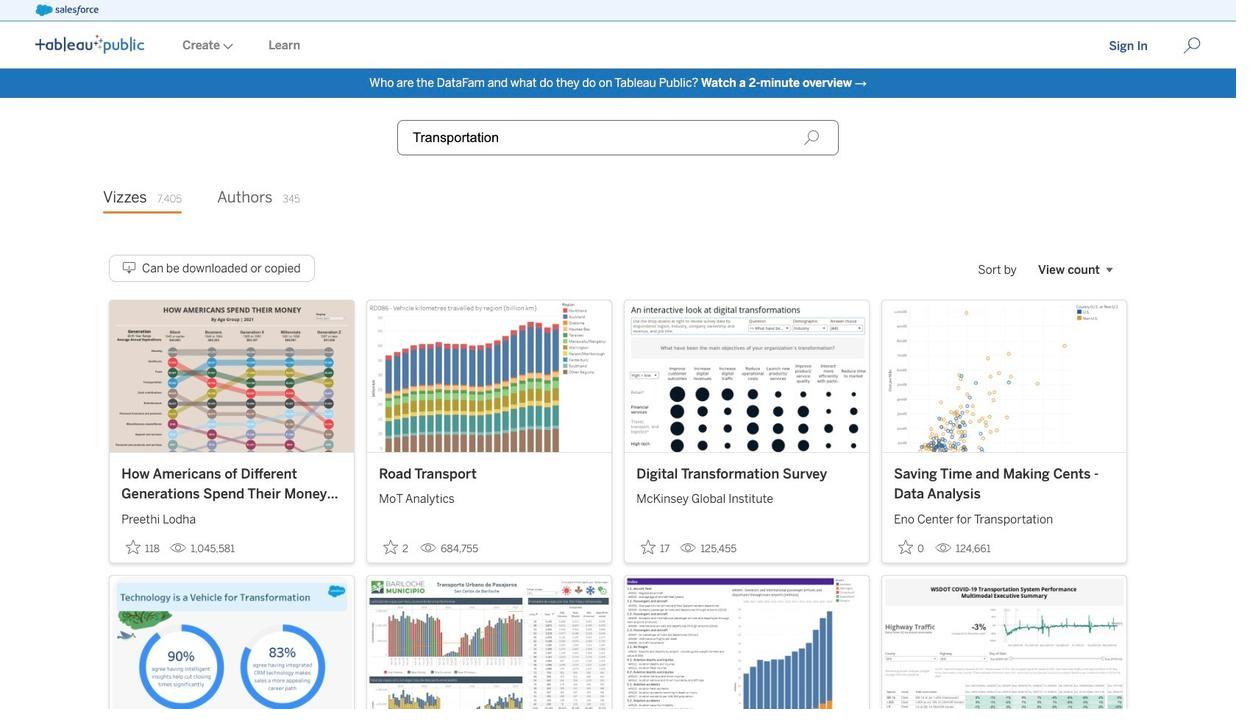 Task type: locate. For each thing, give the bounding box(es) containing it.
workbook thumbnail image
[[110, 300, 354, 452], [367, 300, 612, 452], [625, 300, 870, 452], [883, 300, 1127, 452], [110, 576, 354, 709], [367, 576, 612, 709], [625, 576, 870, 709], [883, 576, 1127, 709]]

1 add favorite button from the left
[[121, 535, 164, 559]]

logo image
[[35, 35, 144, 54]]

salesforce logo image
[[35, 4, 99, 16]]

3 add favorite button from the left
[[637, 535, 675, 559]]

create image
[[220, 43, 233, 49]]

add favorite image
[[126, 539, 141, 554], [384, 539, 398, 554], [899, 539, 914, 554]]

Add Favorite button
[[121, 535, 164, 559], [379, 535, 415, 559], [637, 535, 675, 559], [895, 535, 930, 559]]

2 add favorite button from the left
[[379, 535, 415, 559]]

2 horizontal spatial add favorite image
[[899, 539, 914, 554]]

0 horizontal spatial add favorite image
[[126, 539, 141, 554]]

4 add favorite button from the left
[[895, 535, 930, 559]]

1 horizontal spatial add favorite image
[[384, 539, 398, 554]]

2 add favorite image from the left
[[384, 539, 398, 554]]



Task type: vqa. For each thing, say whether or not it's contained in the screenshot.
the left Add Favorite image
yes



Task type: describe. For each thing, give the bounding box(es) containing it.
go to search image
[[1166, 37, 1219, 54]]

add favorite image
[[641, 539, 656, 554]]

search image
[[804, 130, 820, 146]]

3 add favorite image from the left
[[899, 539, 914, 554]]

1 add favorite image from the left
[[126, 539, 141, 554]]

Search input field
[[398, 120, 839, 155]]



